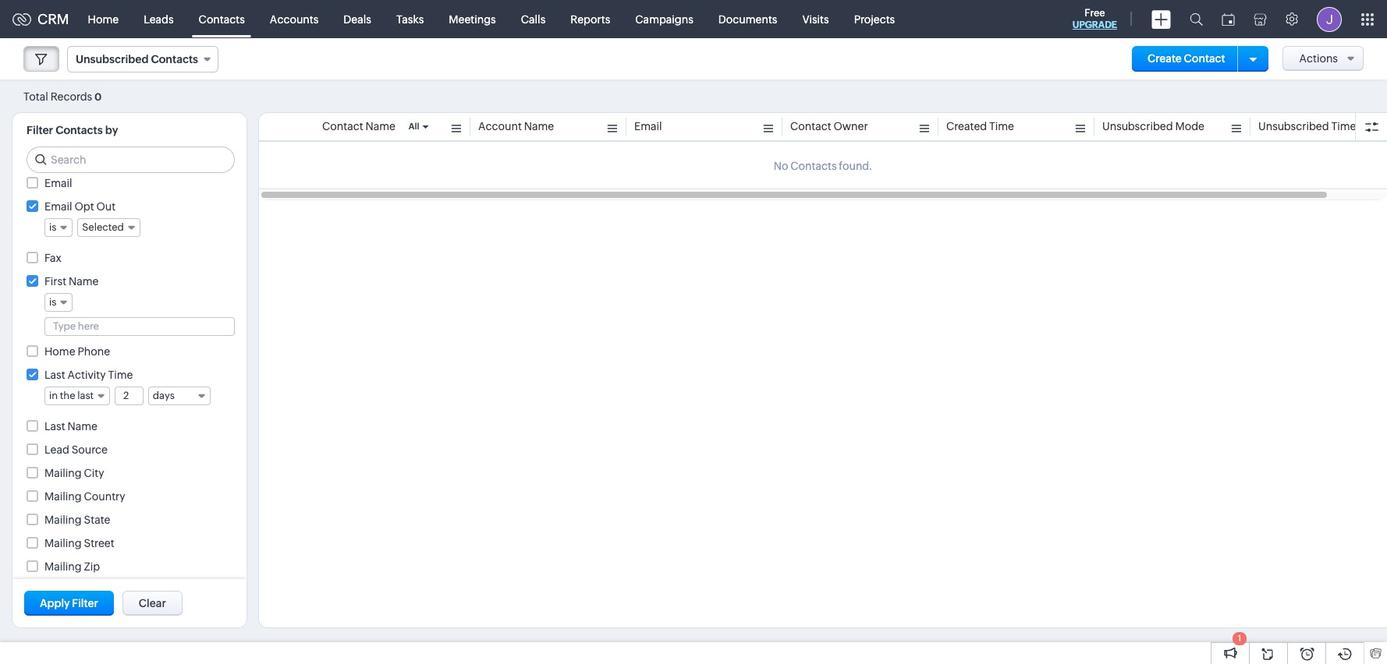 Task type: vqa. For each thing, say whether or not it's contained in the screenshot.
the planned
no



Task type: describe. For each thing, give the bounding box(es) containing it.
visits
[[803, 13, 829, 25]]

contacts for unsubscribed contacts
[[151, 53, 198, 66]]

days
[[153, 390, 175, 402]]

tasks link
[[384, 0, 437, 38]]

accounts
[[270, 13, 319, 25]]

calls
[[521, 13, 546, 25]]

filter contacts by
[[27, 124, 118, 137]]

last activity time
[[44, 369, 133, 381]]

zip
[[84, 561, 100, 573]]

is field for email
[[44, 218, 73, 237]]

Type here text field
[[45, 318, 234, 335]]

clear
[[139, 598, 166, 610]]

in the last field
[[44, 387, 110, 406]]

crm link
[[12, 11, 69, 27]]

visits link
[[790, 0, 842, 38]]

unsubscribed mode
[[1103, 120, 1205, 133]]

mailing for mailing zip
[[44, 561, 82, 573]]

documents
[[719, 13, 778, 25]]

last for last activity time
[[44, 369, 65, 381]]

home for home
[[88, 13, 119, 25]]

last name
[[44, 420, 98, 433]]

create
[[1148, 52, 1182, 65]]

is field for first
[[44, 293, 73, 312]]

0
[[95, 91, 102, 103]]

Unsubscribed Contacts field
[[67, 46, 219, 73]]

all
[[409, 122, 419, 131]]

owner
[[834, 120, 868, 133]]

country
[[84, 491, 125, 503]]

name for last name
[[68, 420, 98, 433]]

contact owner
[[791, 120, 868, 133]]

created time
[[947, 120, 1015, 133]]

upgrade
[[1073, 20, 1118, 30]]

first name
[[44, 275, 99, 288]]

street
[[84, 538, 114, 550]]

calls link
[[509, 0, 558, 38]]

free
[[1085, 7, 1106, 19]]

mailing for mailing country
[[44, 491, 82, 503]]

total
[[23, 90, 48, 103]]

mailing city
[[44, 467, 104, 480]]

campaigns
[[636, 13, 694, 25]]

create contact button
[[1133, 46, 1242, 72]]

name for account name
[[524, 120, 554, 133]]

first
[[44, 275, 66, 288]]

deals link
[[331, 0, 384, 38]]

account
[[478, 120, 522, 133]]

campaigns link
[[623, 0, 706, 38]]

in the last
[[49, 390, 94, 402]]

last for last name
[[44, 420, 65, 433]]

out
[[96, 200, 116, 213]]

records
[[50, 90, 92, 103]]

mailing street
[[44, 538, 114, 550]]

leads link
[[131, 0, 186, 38]]

lead
[[44, 444, 69, 456]]

tasks
[[396, 13, 424, 25]]

last
[[77, 390, 94, 402]]

unsubscribed for unsubscribed contacts
[[76, 53, 149, 66]]

contacts link
[[186, 0, 257, 38]]

unsubscribed contacts
[[76, 53, 198, 66]]

selected
[[82, 221, 124, 233]]

is for email opt out
[[49, 221, 57, 233]]

is for first name
[[49, 296, 57, 308]]

meetings
[[449, 13, 496, 25]]

the
[[60, 390, 75, 402]]

search image
[[1190, 12, 1204, 26]]

activity
[[68, 369, 106, 381]]

1 vertical spatial email
[[44, 177, 72, 189]]



Task type: locate. For each thing, give the bounding box(es) containing it.
filter
[[27, 124, 53, 137], [72, 598, 98, 610]]

apply filter button
[[24, 592, 114, 617]]

1 vertical spatial is field
[[44, 293, 73, 312]]

3 mailing from the top
[[44, 514, 82, 527]]

leads
[[144, 13, 174, 25]]

unsubscribed
[[76, 53, 149, 66], [1103, 120, 1174, 133], [1259, 120, 1330, 133]]

1 vertical spatial is
[[49, 296, 57, 308]]

name right the first on the top left
[[69, 275, 99, 288]]

contact inside button
[[1184, 52, 1226, 65]]

1 last from the top
[[44, 369, 65, 381]]

contacts right leads link
[[199, 13, 245, 25]]

contact left owner
[[791, 120, 832, 133]]

free upgrade
[[1073, 7, 1118, 30]]

None text field
[[115, 388, 143, 405]]

1 horizontal spatial unsubscribed
[[1103, 120, 1174, 133]]

1 vertical spatial last
[[44, 420, 65, 433]]

mailing down mailing city
[[44, 491, 82, 503]]

2 horizontal spatial time
[[1332, 120, 1357, 133]]

time down the actions
[[1332, 120, 1357, 133]]

unsubscribed time
[[1259, 120, 1357, 133]]

mailing down mailing street
[[44, 561, 82, 573]]

total records 0
[[23, 90, 102, 103]]

crm
[[37, 11, 69, 27]]

contact for contact name
[[322, 120, 363, 133]]

unsubscribed for unsubscribed time
[[1259, 120, 1330, 133]]

email opt out
[[44, 200, 116, 213]]

1 is field from the top
[[44, 218, 73, 237]]

1 horizontal spatial contact
[[791, 120, 832, 133]]

home right crm
[[88, 13, 119, 25]]

contact name
[[322, 120, 396, 133]]

2 vertical spatial contacts
[[56, 124, 103, 137]]

0 vertical spatial contacts
[[199, 13, 245, 25]]

lead source
[[44, 444, 108, 456]]

by
[[105, 124, 118, 137]]

reports
[[571, 13, 611, 25]]

mailing up mailing zip
[[44, 538, 82, 550]]

is field down the first on the top left
[[44, 293, 73, 312]]

profile element
[[1308, 0, 1352, 38]]

2 last from the top
[[44, 420, 65, 433]]

Search text field
[[27, 148, 234, 172]]

account name
[[478, 120, 554, 133]]

5 mailing from the top
[[44, 561, 82, 573]]

filter inside apply filter button
[[72, 598, 98, 610]]

home
[[88, 13, 119, 25], [44, 346, 75, 358]]

state
[[84, 514, 110, 527]]

city
[[84, 467, 104, 480]]

contacts
[[199, 13, 245, 25], [151, 53, 198, 66], [56, 124, 103, 137]]

1 mailing from the top
[[44, 467, 82, 480]]

0 vertical spatial home
[[88, 13, 119, 25]]

0 horizontal spatial unsubscribed
[[76, 53, 149, 66]]

contact left the "all" on the left top of page
[[322, 120, 363, 133]]

mailing country
[[44, 491, 125, 503]]

actions
[[1300, 52, 1339, 65]]

calendar image
[[1222, 13, 1236, 25]]

filter down total
[[27, 124, 53, 137]]

mailing
[[44, 467, 82, 480], [44, 491, 82, 503], [44, 514, 82, 527], [44, 538, 82, 550], [44, 561, 82, 573]]

reports link
[[558, 0, 623, 38]]

projects
[[854, 13, 895, 25]]

create menu image
[[1152, 10, 1172, 28]]

mailing up mailing street
[[44, 514, 82, 527]]

2 mailing from the top
[[44, 491, 82, 503]]

created
[[947, 120, 987, 133]]

mailing down "lead"
[[44, 467, 82, 480]]

projects link
[[842, 0, 908, 38]]

time for unsubscribed time
[[1332, 120, 1357, 133]]

mailing zip
[[44, 561, 100, 573]]

home link
[[75, 0, 131, 38]]

home inside "link"
[[88, 13, 119, 25]]

contact right create
[[1184, 52, 1226, 65]]

create menu element
[[1143, 0, 1181, 38]]

deals
[[344, 13, 371, 25]]

2 horizontal spatial contact
[[1184, 52, 1226, 65]]

time
[[990, 120, 1015, 133], [1332, 120, 1357, 133], [108, 369, 133, 381]]

apply
[[40, 598, 70, 610]]

1 horizontal spatial home
[[88, 13, 119, 25]]

accounts link
[[257, 0, 331, 38]]

logo image
[[12, 13, 31, 25]]

email
[[635, 120, 662, 133], [44, 177, 72, 189], [44, 200, 72, 213]]

time for created time
[[990, 120, 1015, 133]]

name for first name
[[69, 275, 99, 288]]

1 horizontal spatial filter
[[72, 598, 98, 610]]

mailing state
[[44, 514, 110, 527]]

name up lead source
[[68, 420, 98, 433]]

name
[[366, 120, 396, 133], [524, 120, 554, 133], [69, 275, 99, 288], [68, 420, 98, 433]]

0 horizontal spatial contact
[[322, 120, 363, 133]]

4 mailing from the top
[[44, 538, 82, 550]]

profile image
[[1317, 7, 1342, 32]]

last
[[44, 369, 65, 381], [44, 420, 65, 433]]

name right account
[[524, 120, 554, 133]]

source
[[72, 444, 108, 456]]

0 vertical spatial email
[[635, 120, 662, 133]]

unsubscribed down the actions
[[1259, 120, 1330, 133]]

unsubscribed inside field
[[76, 53, 149, 66]]

1 vertical spatial contacts
[[151, 53, 198, 66]]

0 vertical spatial last
[[44, 369, 65, 381]]

1 vertical spatial filter
[[72, 598, 98, 610]]

contacts for filter contacts by
[[56, 124, 103, 137]]

mailing for mailing city
[[44, 467, 82, 480]]

0 horizontal spatial filter
[[27, 124, 53, 137]]

home for home phone
[[44, 346, 75, 358]]

filter right apply
[[72, 598, 98, 610]]

time right created
[[990, 120, 1015, 133]]

time right "activity"
[[108, 369, 133, 381]]

contact for contact owner
[[791, 120, 832, 133]]

2 is field from the top
[[44, 293, 73, 312]]

unsubscribed for unsubscribed mode
[[1103, 120, 1174, 133]]

is up fax at the top left of the page
[[49, 221, 57, 233]]

phone
[[78, 346, 110, 358]]

0 vertical spatial filter
[[27, 124, 53, 137]]

contact
[[1184, 52, 1226, 65], [322, 120, 363, 133], [791, 120, 832, 133]]

opt
[[74, 200, 94, 213]]

0 horizontal spatial home
[[44, 346, 75, 358]]

2 vertical spatial email
[[44, 200, 72, 213]]

2 is from the top
[[49, 296, 57, 308]]

1
[[1238, 635, 1242, 644]]

name for contact name
[[366, 120, 396, 133]]

in
[[49, 390, 58, 402]]

apply filter
[[40, 598, 98, 610]]

home left phone
[[44, 346, 75, 358]]

1 vertical spatial home
[[44, 346, 75, 358]]

contacts down leads link
[[151, 53, 198, 66]]

unsubscribed up the 0
[[76, 53, 149, 66]]

is down the first on the top left
[[49, 296, 57, 308]]

search element
[[1181, 0, 1213, 38]]

0 vertical spatial is
[[49, 221, 57, 233]]

mailing for mailing street
[[44, 538, 82, 550]]

is field down 'email opt out'
[[44, 218, 73, 237]]

1 is from the top
[[49, 221, 57, 233]]

meetings link
[[437, 0, 509, 38]]

create contact
[[1148, 52, 1226, 65]]

mode
[[1176, 120, 1205, 133]]

name left the "all" on the left top of page
[[366, 120, 396, 133]]

contacts left by
[[56, 124, 103, 137]]

documents link
[[706, 0, 790, 38]]

contacts inside field
[[151, 53, 198, 66]]

mailing for mailing state
[[44, 514, 82, 527]]

is
[[49, 221, 57, 233], [49, 296, 57, 308]]

Selected field
[[77, 218, 140, 237]]

last up in
[[44, 369, 65, 381]]

days field
[[148, 387, 211, 406]]

0 horizontal spatial time
[[108, 369, 133, 381]]

last up "lead"
[[44, 420, 65, 433]]

unsubscribed left mode
[[1103, 120, 1174, 133]]

home phone
[[44, 346, 110, 358]]

is field
[[44, 218, 73, 237], [44, 293, 73, 312]]

1 horizontal spatial time
[[990, 120, 1015, 133]]

0 vertical spatial is field
[[44, 218, 73, 237]]

2 horizontal spatial unsubscribed
[[1259, 120, 1330, 133]]

fax
[[44, 252, 62, 264]]



